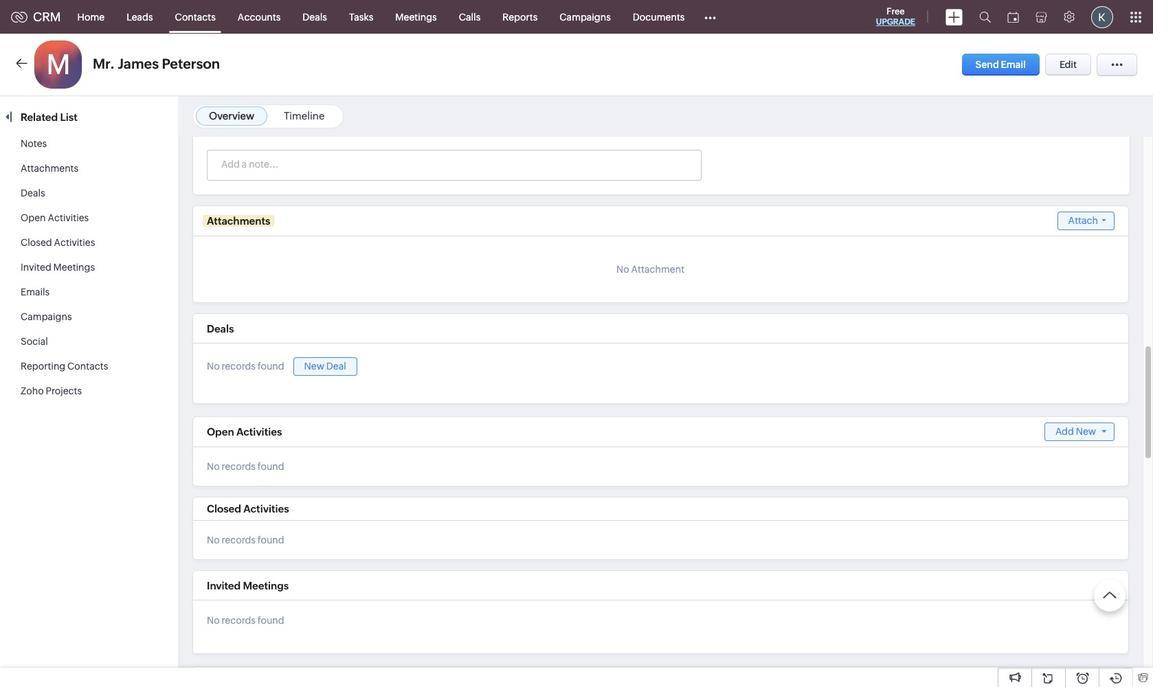 Task type: describe. For each thing, give the bounding box(es) containing it.
0 vertical spatial deals
[[303, 11, 327, 22]]

1 records from the top
[[222, 361, 256, 372]]

calls
[[459, 11, 481, 22]]

3 records from the top
[[222, 535, 256, 546]]

james
[[118, 56, 159, 71]]

notes link
[[21, 138, 47, 149]]

1 horizontal spatial closed
[[207, 503, 241, 515]]

send email
[[976, 59, 1026, 70]]

0 horizontal spatial contacts
[[67, 361, 108, 372]]

0 vertical spatial deals link
[[292, 0, 338, 33]]

send email button
[[962, 54, 1040, 76]]

accounts
[[238, 11, 281, 22]]

new inside new deal link
[[304, 361, 324, 372]]

overview link
[[209, 110, 254, 122]]

2 found from the top
[[258, 461, 284, 472]]

send
[[976, 59, 999, 70]]

1 found from the top
[[258, 361, 284, 372]]

0 horizontal spatial open activities
[[21, 212, 89, 223]]

home link
[[66, 0, 116, 33]]

timeline
[[284, 110, 325, 122]]

contacts link
[[164, 0, 227, 33]]

0 horizontal spatial deals link
[[21, 188, 45, 199]]

reporting contacts
[[21, 361, 108, 372]]

related
[[21, 111, 58, 123]]

2 records from the top
[[222, 461, 256, 472]]

1 horizontal spatial attachments
[[207, 215, 270, 227]]

add
[[1056, 426, 1074, 437]]

3 no records found from the top
[[207, 535, 284, 546]]

profile image
[[1091, 6, 1113, 28]]

no attachment
[[616, 264, 685, 275]]

reporting contacts link
[[21, 361, 108, 372]]

search image
[[979, 11, 991, 23]]

free
[[887, 6, 905, 16]]

attach link
[[1057, 212, 1115, 230]]

tasks
[[349, 11, 373, 22]]

0 horizontal spatial open
[[21, 212, 46, 223]]

search element
[[971, 0, 999, 34]]

invited meetings link
[[21, 262, 95, 273]]

list
[[60, 111, 77, 123]]

calls link
[[448, 0, 492, 33]]

documents
[[633, 11, 685, 22]]

attach
[[1068, 215, 1098, 226]]

2 no records found from the top
[[207, 461, 284, 472]]

peterson
[[162, 56, 220, 71]]

closed activities link
[[21, 237, 95, 248]]

profile element
[[1083, 0, 1122, 33]]

deal
[[326, 361, 346, 372]]

mr.
[[93, 56, 115, 71]]

documents link
[[622, 0, 696, 33]]

Add a note... field
[[208, 157, 700, 171]]

email
[[1001, 59, 1026, 70]]

1 horizontal spatial new
[[1076, 426, 1096, 437]]

1 vertical spatial open
[[207, 426, 234, 438]]



Task type: locate. For each thing, give the bounding box(es) containing it.
open activities
[[21, 212, 89, 223], [207, 426, 282, 438]]

0 vertical spatial new
[[304, 361, 324, 372]]

2 vertical spatial meetings
[[243, 580, 289, 592]]

0 vertical spatial contacts
[[175, 11, 216, 22]]

leads
[[127, 11, 153, 22]]

1 vertical spatial meetings
[[53, 262, 95, 273]]

0 horizontal spatial invited meetings
[[21, 262, 95, 273]]

upgrade
[[876, 17, 916, 27]]

1 horizontal spatial meetings
[[243, 580, 289, 592]]

2 horizontal spatial meetings
[[395, 11, 437, 22]]

emails link
[[21, 287, 50, 298]]

create menu element
[[937, 0, 971, 33]]

attachments
[[21, 163, 78, 174], [207, 215, 270, 227]]

0 horizontal spatial invited
[[21, 262, 51, 273]]

add new
[[1056, 426, 1096, 437]]

new
[[304, 361, 324, 372], [1076, 426, 1096, 437]]

1 vertical spatial campaigns link
[[21, 311, 72, 322]]

crm
[[33, 10, 61, 24]]

reporting
[[21, 361, 65, 372]]

open activities link
[[21, 212, 89, 223]]

4 records from the top
[[222, 615, 256, 626]]

0 vertical spatial meetings
[[395, 11, 437, 22]]

new deal link
[[293, 357, 357, 376]]

zoho
[[21, 386, 44, 397]]

edit button
[[1045, 54, 1091, 76]]

notes
[[21, 138, 47, 149]]

no
[[616, 264, 629, 275], [207, 361, 220, 372], [207, 461, 220, 472], [207, 535, 220, 546], [207, 615, 220, 626]]

projects
[[46, 386, 82, 397]]

deals link down attachments link
[[21, 188, 45, 199]]

timeline link
[[284, 110, 325, 122]]

campaigns inside campaigns link
[[560, 11, 611, 22]]

new left deal
[[304, 361, 324, 372]]

open
[[21, 212, 46, 223], [207, 426, 234, 438]]

overview
[[209, 110, 254, 122]]

0 horizontal spatial closed activities
[[21, 237, 95, 248]]

1 horizontal spatial deals
[[207, 323, 234, 335]]

social
[[21, 336, 48, 347]]

tasks link
[[338, 0, 384, 33]]

calendar image
[[1008, 11, 1019, 22]]

zoho projects
[[21, 386, 82, 397]]

0 vertical spatial campaigns
[[560, 11, 611, 22]]

campaigns link
[[549, 0, 622, 33], [21, 311, 72, 322]]

related list
[[21, 111, 80, 123]]

campaigns link right the 'reports'
[[549, 0, 622, 33]]

contacts up projects
[[67, 361, 108, 372]]

1 horizontal spatial invited
[[207, 580, 241, 592]]

0 vertical spatial invited
[[21, 262, 51, 273]]

1 vertical spatial campaigns
[[21, 311, 72, 322]]

mr. james peterson
[[93, 56, 220, 71]]

closed
[[21, 237, 52, 248], [207, 503, 241, 515]]

0 vertical spatial closed activities
[[21, 237, 95, 248]]

home
[[77, 11, 105, 22]]

edit
[[1060, 59, 1077, 70]]

3 found from the top
[[258, 535, 284, 546]]

leads link
[[116, 0, 164, 33]]

new deal
[[304, 361, 346, 372]]

1 horizontal spatial contacts
[[175, 11, 216, 22]]

new right add
[[1076, 426, 1096, 437]]

0 horizontal spatial closed
[[21, 237, 52, 248]]

activities
[[48, 212, 89, 223], [54, 237, 95, 248], [236, 426, 282, 438], [243, 503, 289, 515]]

contacts up peterson
[[175, 11, 216, 22]]

1 vertical spatial invited
[[207, 580, 241, 592]]

campaigns
[[560, 11, 611, 22], [21, 311, 72, 322]]

4 found from the top
[[258, 615, 284, 626]]

2 vertical spatial deals
[[207, 323, 234, 335]]

invited meetings
[[21, 262, 95, 273], [207, 580, 289, 592]]

0 horizontal spatial meetings
[[53, 262, 95, 273]]

1 horizontal spatial deals link
[[292, 0, 338, 33]]

invited
[[21, 262, 51, 273], [207, 580, 241, 592]]

zoho projects link
[[21, 386, 82, 397]]

0 vertical spatial attachments
[[21, 163, 78, 174]]

meetings inside "link"
[[395, 11, 437, 22]]

2 horizontal spatial deals
[[303, 11, 327, 22]]

closed activities
[[21, 237, 95, 248], [207, 503, 289, 515]]

0 vertical spatial campaigns link
[[549, 0, 622, 33]]

campaigns link down emails link
[[21, 311, 72, 322]]

0 horizontal spatial deals
[[21, 188, 45, 199]]

1 horizontal spatial campaigns link
[[549, 0, 622, 33]]

0 horizontal spatial campaigns link
[[21, 311, 72, 322]]

contacts
[[175, 11, 216, 22], [67, 361, 108, 372]]

0 vertical spatial invited meetings
[[21, 262, 95, 273]]

1 horizontal spatial campaigns
[[560, 11, 611, 22]]

0 horizontal spatial campaigns
[[21, 311, 72, 322]]

1 vertical spatial invited meetings
[[207, 580, 289, 592]]

1 horizontal spatial closed activities
[[207, 503, 289, 515]]

create menu image
[[946, 9, 963, 25]]

4 no records found from the top
[[207, 615, 284, 626]]

m
[[46, 49, 70, 80]]

1 horizontal spatial invited meetings
[[207, 580, 289, 592]]

1 vertical spatial closed activities
[[207, 503, 289, 515]]

campaigns down emails link
[[21, 311, 72, 322]]

1 vertical spatial contacts
[[67, 361, 108, 372]]

1 vertical spatial new
[[1076, 426, 1096, 437]]

deals
[[303, 11, 327, 22], [21, 188, 45, 199], [207, 323, 234, 335]]

no records found
[[207, 361, 284, 372], [207, 461, 284, 472], [207, 535, 284, 546], [207, 615, 284, 626]]

attachment
[[631, 264, 685, 275]]

crm link
[[11, 10, 61, 24]]

social link
[[21, 336, 48, 347]]

meetings link
[[384, 0, 448, 33]]

reports
[[503, 11, 538, 22]]

1 vertical spatial open activities
[[207, 426, 282, 438]]

1 horizontal spatial open activities
[[207, 426, 282, 438]]

free upgrade
[[876, 6, 916, 27]]

deals link left tasks
[[292, 0, 338, 33]]

found
[[258, 361, 284, 372], [258, 461, 284, 472], [258, 535, 284, 546], [258, 615, 284, 626]]

accounts link
[[227, 0, 292, 33]]

0 horizontal spatial new
[[304, 361, 324, 372]]

meetings
[[395, 11, 437, 22], [53, 262, 95, 273], [243, 580, 289, 592]]

Other Modules field
[[696, 6, 725, 28]]

deals link
[[292, 0, 338, 33], [21, 188, 45, 199]]

campaigns right the 'reports'
[[560, 11, 611, 22]]

emails
[[21, 287, 50, 298]]

0 horizontal spatial attachments
[[21, 163, 78, 174]]

1 vertical spatial deals link
[[21, 188, 45, 199]]

0 vertical spatial closed
[[21, 237, 52, 248]]

1 horizontal spatial open
[[207, 426, 234, 438]]

0 vertical spatial open
[[21, 212, 46, 223]]

reports link
[[492, 0, 549, 33]]

1 no records found from the top
[[207, 361, 284, 372]]

0 vertical spatial open activities
[[21, 212, 89, 223]]

1 vertical spatial deals
[[21, 188, 45, 199]]

attachments link
[[21, 163, 78, 174]]

records
[[222, 361, 256, 372], [222, 461, 256, 472], [222, 535, 256, 546], [222, 615, 256, 626]]

1 vertical spatial closed
[[207, 503, 241, 515]]

logo image
[[11, 11, 27, 22]]

1 vertical spatial attachments
[[207, 215, 270, 227]]



Task type: vqa. For each thing, say whether or not it's contained in the screenshot.
right Meetings
yes



